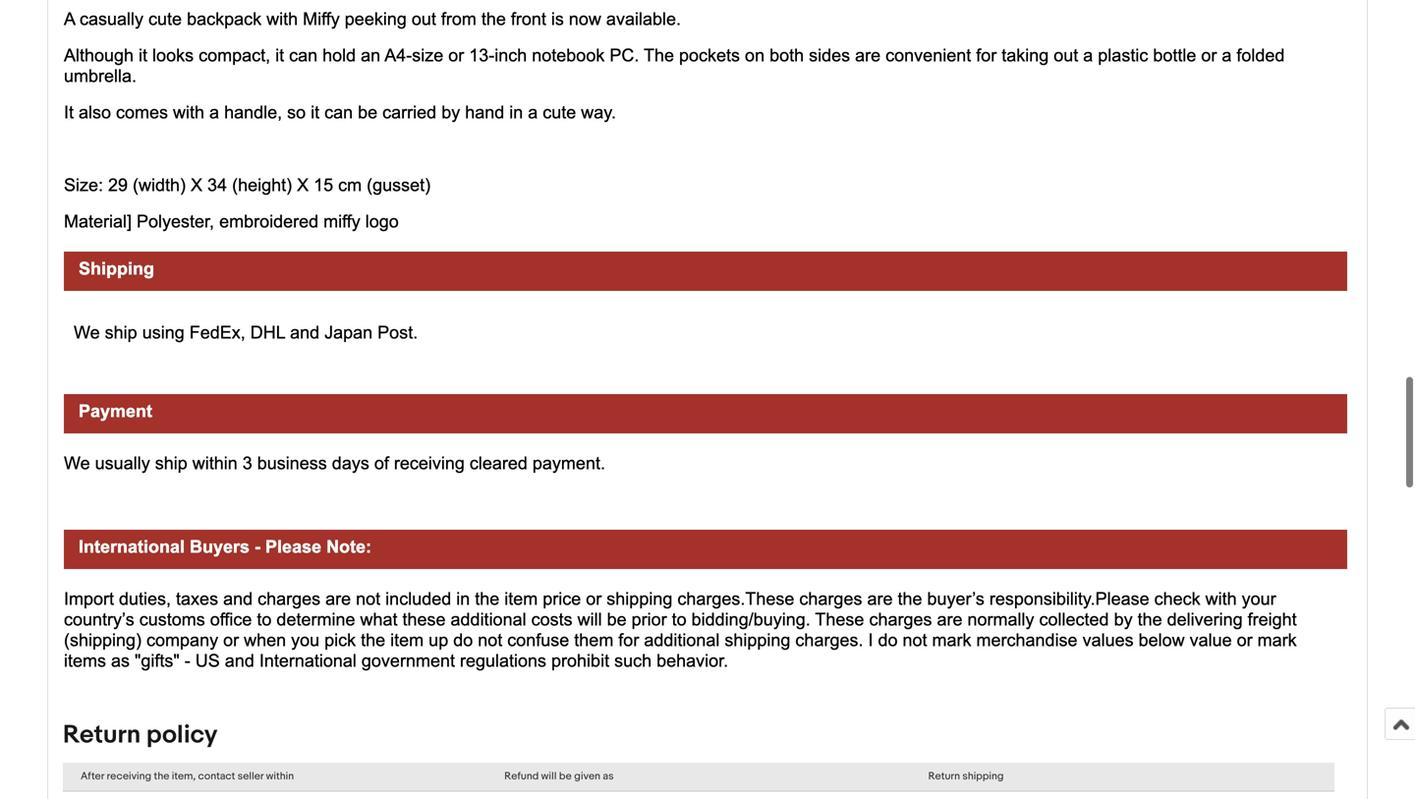 Task type: locate. For each thing, give the bounding box(es) containing it.
1 vertical spatial return
[[928, 770, 960, 783]]

return left the shipping
[[928, 770, 960, 783]]

1 horizontal spatial return
[[928, 770, 960, 783]]

the
[[154, 770, 169, 783]]

will
[[541, 770, 557, 783]]

0 vertical spatial return
[[63, 720, 141, 750]]

item,
[[172, 770, 196, 783]]

after
[[81, 770, 104, 783]]

return policy
[[63, 720, 218, 750]]

policy
[[146, 720, 218, 750]]

return up after
[[63, 720, 141, 750]]

return
[[63, 720, 141, 750], [928, 770, 960, 783]]

seller
[[238, 770, 264, 783]]

within
[[266, 770, 294, 783]]

given
[[574, 770, 601, 783]]

be
[[559, 770, 572, 783]]

0 horizontal spatial return
[[63, 720, 141, 750]]

refund
[[505, 770, 539, 783]]



Task type: vqa. For each thing, say whether or not it's contained in the screenshot.
what
no



Task type: describe. For each thing, give the bounding box(es) containing it.
return for return shipping
[[928, 770, 960, 783]]

refund will be given as
[[505, 770, 614, 783]]

as
[[603, 770, 614, 783]]

after receiving the item, contact seller within
[[81, 770, 294, 783]]

return shipping
[[928, 770, 1004, 783]]

receiving
[[107, 770, 151, 783]]

contact
[[198, 770, 235, 783]]

return for return policy
[[63, 720, 141, 750]]

shipping
[[963, 770, 1004, 783]]



